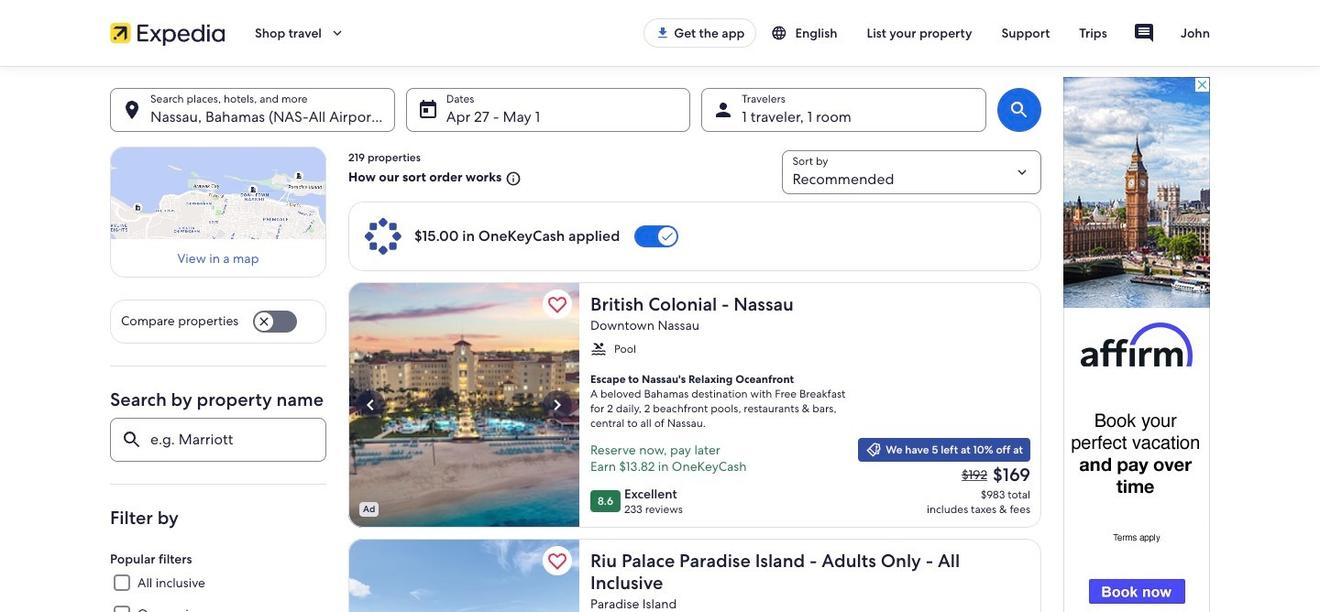 Task type: locate. For each thing, give the bounding box(es) containing it.
download the app button image
[[656, 26, 670, 40]]

expedia logo image
[[110, 20, 226, 46]]

search image
[[1008, 99, 1030, 121]]

show next image for british colonial - nassau image
[[546, 394, 568, 416]]

lobby image
[[348, 282, 579, 528]]

small image
[[771, 25, 795, 41], [502, 170, 522, 187], [590, 341, 607, 358], [866, 442, 882, 458]]

one key blue tier image
[[363, 216, 403, 257]]



Task type: describe. For each thing, give the bounding box(es) containing it.
communication center icon image
[[1133, 22, 1155, 44]]

static map image image
[[110, 147, 326, 239]]

trailing image
[[329, 25, 346, 41]]

show previous image for british colonial - nassau image
[[359, 394, 381, 416]]

beach image
[[348, 539, 579, 612]]



Task type: vqa. For each thing, say whether or not it's contained in the screenshot.
Expedia logo
yes



